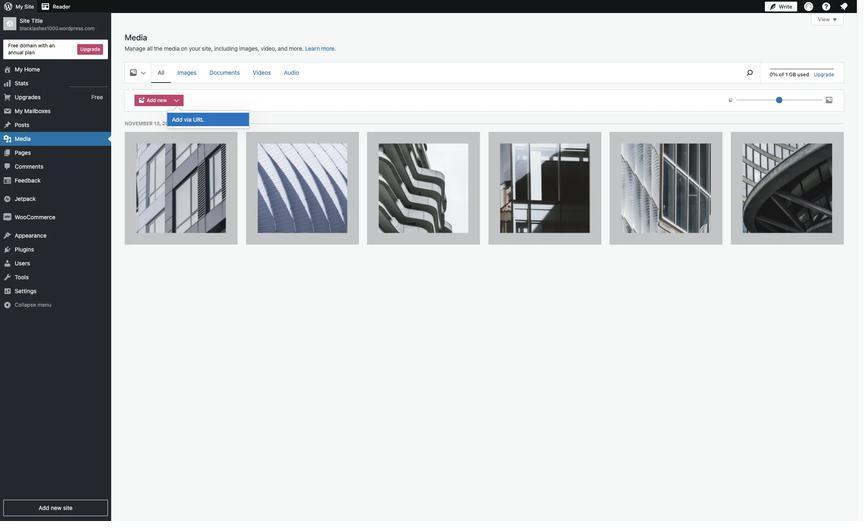 Task type: vqa. For each thing, say whether or not it's contained in the screenshot.
Add inside button
yes



Task type: locate. For each thing, give the bounding box(es) containing it.
upgrade up highest hourly views 0 image
[[80, 46, 100, 52]]

add for add new site
[[39, 505, 49, 512]]

view
[[818, 16, 830, 22]]

the
[[154, 45, 162, 52]]

plugins
[[15, 246, 34, 253]]

new inside add new site link
[[51, 505, 62, 512]]

audio
[[284, 69, 299, 76]]

site inside site title blacklashes1000.wordpress.com
[[20, 17, 30, 24]]

my site
[[16, 3, 34, 10]]

mailboxes
[[24, 107, 51, 114]]

free domain with an annual plan
[[8, 43, 55, 56]]

img image for jetpack
[[3, 195, 11, 203]]

1 horizontal spatial free
[[91, 93, 103, 100]]

media
[[125, 33, 147, 42], [15, 135, 31, 142]]

all
[[147, 45, 153, 52]]

1 horizontal spatial new
[[157, 97, 167, 103]]

0 horizontal spatial new
[[51, 505, 62, 512]]

upgrade
[[80, 46, 100, 52], [814, 72, 834, 78]]

site left title
[[20, 17, 30, 24]]

free up "annual plan"
[[8, 43, 18, 49]]

reader
[[53, 3, 70, 10]]

menu
[[151, 63, 735, 83]]

add via url
[[172, 116, 204, 123]]

my
[[16, 3, 23, 10], [15, 66, 23, 73], [15, 107, 23, 114]]

2 img image from the top
[[3, 213, 11, 221]]

my left reader link
[[16, 3, 23, 10]]

0 vertical spatial img image
[[3, 195, 11, 203]]

0% of 1 gb used
[[770, 72, 809, 78]]

feedback
[[15, 177, 41, 184]]

media for media
[[15, 135, 31, 142]]

img image inside the jetpack link
[[3, 195, 11, 203]]

0 vertical spatial new
[[157, 97, 167, 103]]

add inside button
[[172, 116, 182, 123]]

free inside free domain with an annual plan
[[8, 43, 18, 49]]

my profile image
[[804, 2, 813, 11]]

comments link
[[0, 160, 111, 174]]

0 horizontal spatial media
[[15, 135, 31, 142]]

manage
[[125, 45, 145, 52]]

0 vertical spatial my
[[16, 3, 23, 10]]

4 placeholder image image from the left
[[500, 144, 590, 233]]

upgrade button
[[77, 44, 103, 55]]

add up november 13, 2023
[[147, 97, 156, 103]]

media inside media manage all the media on your site, including images, video, and more. learn more .
[[125, 33, 147, 42]]

menu inside media main content
[[151, 63, 735, 83]]

new for add new
[[157, 97, 167, 103]]

jetpack link
[[0, 192, 111, 206]]

none range field inside media main content
[[736, 96, 823, 104]]

free down highest hourly views 0 image
[[91, 93, 103, 100]]

2 placeholder image image from the left
[[258, 144, 347, 233]]

upgrade inside media main content
[[814, 72, 834, 78]]

site
[[63, 505, 73, 512]]

upgrade inside button
[[80, 46, 100, 52]]

my inside 'link'
[[15, 66, 23, 73]]

img image left jetpack
[[3, 195, 11, 203]]

free
[[8, 43, 18, 49], [91, 93, 103, 100]]

add for add via url
[[172, 116, 182, 123]]

1 vertical spatial free
[[91, 93, 103, 100]]

1 vertical spatial new
[[51, 505, 62, 512]]

2 vertical spatial my
[[15, 107, 23, 114]]

3 placeholder image image from the left
[[379, 144, 468, 233]]

1 horizontal spatial media
[[125, 33, 147, 42]]

add via url button
[[167, 113, 249, 126]]

my up posts
[[15, 107, 23, 114]]

img image for woocommerce
[[3, 213, 11, 221]]

new
[[157, 97, 167, 103], [51, 505, 62, 512]]

add
[[147, 97, 156, 103], [172, 116, 182, 123], [39, 505, 49, 512]]

1 vertical spatial my
[[15, 66, 23, 73]]

0 horizontal spatial add
[[39, 505, 49, 512]]

2023
[[162, 121, 175, 127]]

1 vertical spatial media
[[15, 135, 31, 142]]

upgrade right 'used'
[[814, 72, 834, 78]]

including
[[214, 45, 238, 52]]

home
[[24, 66, 40, 73]]

stats
[[15, 80, 28, 87]]

menu containing all
[[151, 63, 735, 83]]

reader link
[[37, 0, 74, 13]]

2 vertical spatial add
[[39, 505, 49, 512]]

media main content
[[125, 13, 844, 249]]

on
[[181, 45, 188, 52]]

0 vertical spatial upgrade
[[80, 46, 100, 52]]

of
[[779, 72, 784, 78]]

url
[[193, 116, 204, 123]]

1 vertical spatial add
[[172, 116, 182, 123]]

img image left woocommerce
[[3, 213, 11, 221]]

1 horizontal spatial add
[[147, 97, 156, 103]]

images
[[177, 69, 197, 76]]

6 placeholder image image from the left
[[743, 144, 832, 233]]

closed image
[[833, 18, 837, 21]]

write link
[[765, 0, 797, 13]]

1 vertical spatial img image
[[3, 213, 11, 221]]

appearance link
[[0, 229, 111, 243]]

videos
[[253, 69, 271, 76]]

.
[[335, 45, 336, 52]]

add left site
[[39, 505, 49, 512]]

1 horizontal spatial upgrade
[[814, 72, 834, 78]]

jetpack
[[15, 195, 36, 202]]

0 horizontal spatial free
[[8, 43, 18, 49]]

free for free
[[91, 93, 103, 100]]

1
[[785, 72, 788, 78]]

via
[[184, 116, 192, 123]]

my home
[[15, 66, 40, 73]]

my site link
[[0, 0, 37, 13]]

new up 13,
[[157, 97, 167, 103]]

None range field
[[736, 96, 823, 104]]

add new site link
[[3, 500, 108, 517]]

add new
[[147, 97, 167, 103]]

1 vertical spatial upgrade
[[814, 72, 834, 78]]

blacklashes1000.wordpress.com
[[20, 25, 95, 32]]

new inside "add new" group
[[157, 97, 167, 103]]

november 13, 2023
[[125, 121, 175, 127]]

documents
[[210, 69, 240, 76]]

media up the manage
[[125, 33, 147, 42]]

menu
[[38, 302, 51, 308]]

my left home
[[15, 66, 23, 73]]

img image inside woocommerce "link"
[[3, 213, 11, 221]]

my for my mailboxes
[[15, 107, 23, 114]]

0%
[[770, 72, 778, 78]]

collapse
[[15, 302, 36, 308]]

site up title
[[24, 3, 34, 10]]

0 vertical spatial site
[[24, 3, 34, 10]]

1 img image from the top
[[3, 195, 11, 203]]

manage your notifications image
[[839, 2, 849, 11]]

0 vertical spatial media
[[125, 33, 147, 42]]

0 vertical spatial free
[[8, 43, 18, 49]]

2 horizontal spatial add
[[172, 116, 182, 123]]

media up pages
[[15, 135, 31, 142]]

learn more
[[305, 45, 335, 52]]

images,
[[239, 45, 259, 52]]

site title blacklashes1000.wordpress.com
[[20, 17, 95, 32]]

img image
[[3, 195, 11, 203], [3, 213, 11, 221]]

add left via
[[172, 116, 182, 123]]

placeholder image image
[[136, 144, 226, 233], [258, 144, 347, 233], [379, 144, 468, 233], [500, 144, 590, 233], [621, 144, 711, 233], [743, 144, 832, 233]]

0 vertical spatial add
[[147, 97, 156, 103]]

1 vertical spatial site
[[20, 17, 30, 24]]

None search field
[[739, 63, 760, 83]]

site
[[24, 3, 34, 10], [20, 17, 30, 24]]

none search field inside media main content
[[739, 63, 760, 83]]

tools link
[[0, 271, 111, 284]]

new left site
[[51, 505, 62, 512]]

0 horizontal spatial upgrade
[[80, 46, 100, 52]]

add inside group
[[147, 97, 156, 103]]



Task type: describe. For each thing, give the bounding box(es) containing it.
settings link
[[0, 284, 111, 298]]

appearance
[[15, 232, 47, 239]]

upgrades
[[15, 93, 41, 100]]

all
[[158, 69, 164, 76]]

documents link
[[203, 63, 246, 82]]

with
[[38, 43, 48, 49]]

learn more link
[[305, 45, 335, 52]]

settings
[[15, 288, 37, 295]]

comments
[[15, 163, 43, 170]]

used
[[797, 72, 809, 78]]

media
[[164, 45, 180, 52]]

pages
[[15, 149, 31, 156]]

5 placeholder image image from the left
[[621, 144, 711, 233]]

posts
[[15, 121, 29, 128]]

domain
[[20, 43, 37, 49]]

collapse menu link
[[0, 298, 111, 312]]

1 placeholder image image from the left
[[136, 144, 226, 233]]

november
[[125, 121, 153, 127]]

new for add new site
[[51, 505, 62, 512]]

users link
[[0, 257, 111, 271]]

and
[[278, 45, 288, 52]]

free for free domain with an annual plan
[[8, 43, 18, 49]]

stats link
[[0, 76, 111, 90]]

feedback link
[[0, 174, 111, 188]]

open search image
[[739, 68, 760, 78]]

write
[[779, 3, 792, 10]]

add for add new
[[147, 97, 156, 103]]

view button
[[811, 13, 844, 25]]

my for my site
[[16, 3, 23, 10]]

audio link
[[277, 63, 306, 82]]

title
[[31, 17, 43, 24]]

highest hourly views 0 image
[[69, 82, 108, 87]]

media manage all the media on your site, including images, video, and more. learn more .
[[125, 33, 336, 52]]

add via url menu
[[167, 111, 249, 128]]

pages link
[[0, 146, 111, 160]]

tools
[[15, 274, 29, 281]]

13,
[[154, 121, 161, 127]]

all link
[[151, 63, 171, 82]]

site,
[[202, 45, 213, 52]]

media for media manage all the media on your site, including images, video, and more. learn more .
[[125, 33, 147, 42]]

woocommerce
[[15, 214, 55, 221]]

video,
[[261, 45, 276, 52]]

my mailboxes
[[15, 107, 51, 114]]

my mailboxes link
[[0, 104, 111, 118]]

your
[[189, 45, 200, 52]]

videos link
[[246, 63, 277, 82]]

my for my home
[[15, 66, 23, 73]]

woocommerce link
[[0, 210, 111, 224]]

an
[[49, 43, 55, 49]]

users
[[15, 260, 30, 267]]

collapse menu
[[15, 302, 51, 308]]

help image
[[821, 2, 831, 11]]

add new site
[[39, 505, 73, 512]]

add new group
[[135, 95, 187, 106]]

annual plan
[[8, 49, 35, 56]]

media link
[[0, 132, 111, 146]]

posts link
[[0, 118, 111, 132]]

images link
[[171, 63, 203, 82]]

more.
[[289, 45, 304, 52]]

gb
[[789, 72, 796, 78]]

plugins link
[[0, 243, 111, 257]]

my home link
[[0, 62, 111, 76]]

add via url tooltip
[[167, 106, 253, 129]]



